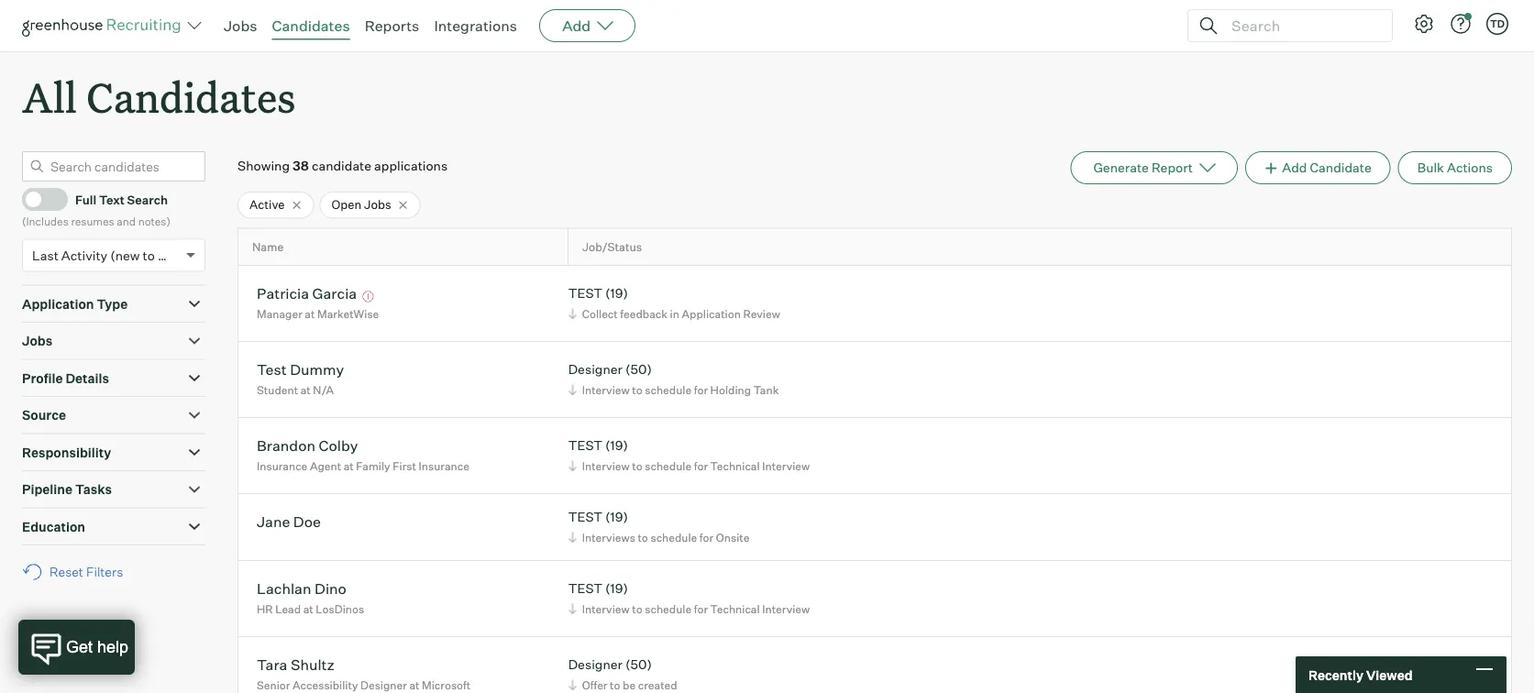 Task type: describe. For each thing, give the bounding box(es) containing it.
(19) inside "test (19) interviews to schedule for onsite"
[[605, 509, 628, 525]]

applications
[[374, 158, 448, 174]]

showing
[[237, 158, 290, 174]]

2 insurance from the left
[[419, 459, 469, 473]]

1 vertical spatial candidates
[[86, 70, 296, 124]]

38
[[293, 158, 309, 174]]

student
[[257, 383, 298, 397]]

activity
[[61, 247, 107, 263]]

hr
[[257, 602, 273, 616]]

agent
[[310, 459, 341, 473]]

resumes
[[71, 214, 114, 228]]

test for insurance agent at family first insurance
[[568, 438, 602, 454]]

generate report button
[[1070, 151, 1238, 184]]

losdinos
[[316, 602, 364, 616]]

interviews
[[582, 531, 635, 544]]

1 vertical spatial jobs
[[364, 197, 391, 212]]

patricia garcia
[[257, 284, 357, 302]]

at inside tara shultz senior accessibility designer at microsoft
[[409, 678, 419, 692]]

patricia garcia has been in application review for more than 5 days image
[[360, 291, 377, 302]]

recently
[[1308, 667, 1363, 683]]

viewed
[[1366, 667, 1413, 683]]

jane doe link
[[257, 512, 321, 533]]

test (19) interview to schedule for technical interview for dino
[[568, 581, 810, 616]]

senior
[[257, 678, 290, 692]]

technical for brandon colby
[[710, 459, 760, 473]]

at down patricia garcia link
[[305, 307, 315, 321]]

test for hr lead at losdinos
[[568, 581, 602, 597]]

bulk actions link
[[1398, 151, 1512, 184]]

pipeline tasks
[[22, 482, 112, 498]]

collect
[[582, 307, 618, 321]]

type
[[97, 296, 128, 312]]

schedule for dummy
[[645, 383, 691, 397]]

reset filters
[[50, 564, 123, 580]]

garcia
[[312, 284, 357, 302]]

test (19) collect feedback in application review
[[568, 285, 780, 321]]

lead
[[275, 602, 301, 616]]

lachlan
[[257, 579, 311, 598]]

interview to schedule for technical interview link for dino
[[565, 600, 814, 618]]

name
[[252, 240, 284, 254]]

to left old) at top left
[[143, 247, 155, 263]]

shultz
[[291, 655, 334, 674]]

source
[[22, 407, 66, 423]]

test
[[257, 360, 287, 378]]

designer inside tara shultz senior accessibility designer at microsoft
[[360, 678, 407, 692]]

(50) for designer (50) interview to schedule for holding tank
[[625, 361, 652, 377]]

2 vertical spatial jobs
[[22, 333, 52, 349]]

integrations link
[[434, 17, 517, 35]]

full
[[75, 192, 96, 207]]

candidate
[[312, 158, 371, 174]]

job/status
[[582, 240, 642, 254]]

interviews to schedule for onsite link
[[565, 529, 754, 546]]

to for colby's "interview to schedule for technical interview" link
[[632, 459, 642, 473]]

patricia
[[257, 284, 309, 302]]

full text search (includes resumes and notes)
[[22, 192, 170, 228]]

colby
[[319, 436, 358, 454]]

search
[[127, 192, 168, 207]]

tasks
[[75, 482, 112, 498]]

open jobs
[[331, 197, 391, 212]]

interview for lachlan dino
[[582, 602, 630, 616]]

active
[[249, 197, 285, 212]]

offer to be created link
[[565, 676, 682, 693]]

add button
[[539, 9, 636, 42]]

patricia garcia link
[[257, 284, 357, 305]]

schedule for colby
[[645, 459, 691, 473]]

technical for lachlan dino
[[710, 602, 760, 616]]

designer (50) interview to schedule for holding tank
[[568, 361, 779, 397]]

interview for brandon colby
[[582, 459, 630, 473]]

for for colby
[[694, 459, 708, 473]]

greenhouse recruiting image
[[22, 15, 187, 37]]

td
[[1490, 17, 1505, 30]]

dummy
[[290, 360, 344, 378]]

be
[[623, 678, 636, 692]]

last
[[32, 247, 59, 263]]

add candidate link
[[1245, 151, 1391, 184]]

add for add candidate
[[1282, 160, 1307, 176]]

recently viewed
[[1308, 667, 1413, 683]]

showing 38 candidate applications
[[237, 158, 448, 174]]

jane
[[257, 512, 290, 531]]

Search candidates field
[[22, 151, 205, 182]]

lachlan dino link
[[257, 579, 347, 600]]

bulk
[[1417, 160, 1444, 176]]

for for dummy
[[694, 383, 708, 397]]

0 vertical spatial candidates
[[272, 17, 350, 35]]

(new
[[110, 247, 140, 263]]

and
[[117, 214, 136, 228]]

accessibility
[[293, 678, 358, 692]]

(includes
[[22, 214, 69, 228]]

first
[[393, 459, 416, 473]]

family
[[356, 459, 390, 473]]

collect feedback in application review link
[[565, 305, 785, 322]]

tara shultz senior accessibility designer at microsoft
[[257, 655, 471, 692]]

report
[[1152, 160, 1193, 176]]

candidate reports are now available! apply filters and select "view in app" element
[[1070, 151, 1238, 184]]

test dummy student at n/a
[[257, 360, 344, 397]]

manager
[[257, 307, 302, 321]]

generate
[[1093, 160, 1149, 176]]

configure image
[[1413, 13, 1435, 35]]

lachlan dino hr lead at losdinos
[[257, 579, 364, 616]]

candidate
[[1310, 160, 1371, 176]]

microsoft
[[422, 678, 471, 692]]



Task type: vqa. For each thing, say whether or not it's contained in the screenshot.
the bottom Candidates
yes



Task type: locate. For each thing, give the bounding box(es) containing it.
2 (50) from the top
[[625, 657, 652, 673]]

for inside designer (50) interview to schedule for holding tank
[[694, 383, 708, 397]]

3 (19) from the top
[[605, 509, 628, 525]]

n/a
[[313, 383, 334, 397]]

candidates
[[272, 17, 350, 35], [86, 70, 296, 124]]

0 horizontal spatial jobs
[[22, 333, 52, 349]]

(19)
[[605, 285, 628, 301], [605, 438, 628, 454], [605, 509, 628, 525], [605, 581, 628, 597]]

reset filters button
[[22, 555, 132, 589]]

technical up the onsite at the left of page
[[710, 459, 760, 473]]

education
[[22, 519, 85, 535]]

1 vertical spatial test (19) interview to schedule for technical interview
[[568, 581, 810, 616]]

candidates link
[[272, 17, 350, 35]]

jane doe
[[257, 512, 321, 531]]

schedule inside "test (19) interviews to schedule for onsite"
[[650, 531, 697, 544]]

jobs
[[224, 17, 257, 35], [364, 197, 391, 212], [22, 333, 52, 349]]

technical
[[710, 459, 760, 473], [710, 602, 760, 616]]

1 (50) from the top
[[625, 361, 652, 377]]

reports link
[[365, 17, 419, 35]]

test for manager at marketwise
[[568, 285, 602, 301]]

0 horizontal spatial add
[[562, 17, 591, 35]]

pipeline
[[22, 482, 72, 498]]

interview to schedule for technical interview link up "test (19) interviews to schedule for onsite"
[[565, 457, 814, 475]]

schedule
[[645, 383, 691, 397], [645, 459, 691, 473], [650, 531, 697, 544], [645, 602, 691, 616]]

tara shultz link
[[257, 655, 334, 676]]

application type
[[22, 296, 128, 312]]

last activity (new to old)
[[32, 247, 181, 263]]

actions
[[1447, 160, 1493, 176]]

manager at marketwise
[[257, 307, 379, 321]]

(50) for designer (50) offer to be created
[[625, 657, 652, 673]]

profile
[[22, 370, 63, 386]]

1 test from the top
[[568, 285, 602, 301]]

jobs right 'open'
[[364, 197, 391, 212]]

designer inside designer (50) interview to schedule for holding tank
[[568, 361, 623, 377]]

interview inside designer (50) interview to schedule for holding tank
[[582, 383, 630, 397]]

add inside popup button
[[562, 17, 591, 35]]

marketwise
[[317, 307, 379, 321]]

test (19) interview to schedule for technical interview for colby
[[568, 438, 810, 473]]

for up "test (19) interviews to schedule for onsite"
[[694, 459, 708, 473]]

open
[[331, 197, 361, 212]]

td button
[[1486, 13, 1508, 35]]

integrations
[[434, 17, 517, 35]]

2 test (19) interview to schedule for technical interview from the top
[[568, 581, 810, 616]]

interview for test dummy
[[582, 383, 630, 397]]

schedule down interviews to schedule for onsite link
[[645, 602, 691, 616]]

(19) for manager at marketwise
[[605, 285, 628, 301]]

last activity (new to old) option
[[32, 247, 181, 263]]

designer for designer (50) interview to schedule for holding tank
[[568, 361, 623, 377]]

(19) up collect
[[605, 285, 628, 301]]

at inside the lachlan dino hr lead at losdinos
[[303, 602, 313, 616]]

(19) for hr lead at losdinos
[[605, 581, 628, 597]]

designer up offer
[[568, 657, 623, 673]]

schedule left the 'holding'
[[645, 383, 691, 397]]

holding
[[710, 383, 751, 397]]

onsite
[[716, 531, 749, 544]]

1 horizontal spatial insurance
[[419, 459, 469, 473]]

to up "test (19) interviews to schedule for onsite"
[[632, 459, 642, 473]]

designer
[[568, 361, 623, 377], [568, 657, 623, 673], [360, 678, 407, 692]]

1 horizontal spatial application
[[682, 307, 741, 321]]

1 insurance from the left
[[257, 459, 307, 473]]

1 test (19) interview to schedule for technical interview from the top
[[568, 438, 810, 473]]

profile details
[[22, 370, 109, 386]]

text
[[99, 192, 125, 207]]

designer for designer (50) offer to be created
[[568, 657, 623, 673]]

at inside test dummy student at n/a
[[300, 383, 311, 397]]

all
[[22, 70, 77, 124]]

(19) for insurance agent at family first insurance
[[605, 438, 628, 454]]

designer inside designer (50) offer to be created
[[568, 657, 623, 673]]

(50) up be
[[625, 657, 652, 673]]

reset
[[50, 564, 83, 580]]

(19) up the interviews
[[605, 509, 628, 525]]

insurance
[[257, 459, 307, 473], [419, 459, 469, 473]]

review
[[743, 307, 780, 321]]

designer (50) offer to be created
[[568, 657, 677, 692]]

0 vertical spatial add
[[562, 17, 591, 35]]

interview to schedule for technical interview link
[[565, 457, 814, 475], [565, 600, 814, 618]]

at left the microsoft
[[409, 678, 419, 692]]

schedule left the onsite at the left of page
[[650, 531, 697, 544]]

1 vertical spatial technical
[[710, 602, 760, 616]]

0 vertical spatial test (19) interview to schedule for technical interview
[[568, 438, 810, 473]]

2 test from the top
[[568, 438, 602, 454]]

(50) inside designer (50) interview to schedule for holding tank
[[625, 361, 652, 377]]

notes)
[[138, 214, 170, 228]]

test (19) interviews to schedule for onsite
[[568, 509, 749, 544]]

application down "last"
[[22, 296, 94, 312]]

1 (19) from the top
[[605, 285, 628, 301]]

insurance down brandon
[[257, 459, 307, 473]]

for left the 'holding'
[[694, 383, 708, 397]]

application right in
[[682, 307, 741, 321]]

to inside "test (19) interviews to schedule for onsite"
[[638, 531, 648, 544]]

2 technical from the top
[[710, 602, 760, 616]]

designer down collect
[[568, 361, 623, 377]]

at inside brandon colby insurance agent at family first insurance
[[344, 459, 354, 473]]

generate report
[[1093, 160, 1193, 176]]

to inside designer (50) interview to schedule for holding tank
[[632, 383, 642, 397]]

test inside "test (19) interviews to schedule for onsite"
[[568, 509, 602, 525]]

old)
[[158, 247, 181, 263]]

tara
[[257, 655, 287, 674]]

schedule up "test (19) interviews to schedule for onsite"
[[645, 459, 691, 473]]

insurance right first
[[419, 459, 469, 473]]

test (19) interview to schedule for technical interview down interviews to schedule for onsite link
[[568, 581, 810, 616]]

Search text field
[[1227, 12, 1375, 39]]

1 horizontal spatial add
[[1282, 160, 1307, 176]]

interview to schedule for holding tank link
[[565, 381, 783, 399]]

(19) down the interviews
[[605, 581, 628, 597]]

brandon colby link
[[257, 436, 358, 457]]

to for "interview to schedule for technical interview" link for dino
[[632, 602, 642, 616]]

to inside designer (50) offer to be created
[[610, 678, 620, 692]]

brandon colby insurance agent at family first insurance
[[257, 436, 469, 473]]

in
[[670, 307, 679, 321]]

3 test from the top
[[568, 509, 602, 525]]

(50) inside designer (50) offer to be created
[[625, 657, 652, 673]]

4 test from the top
[[568, 581, 602, 597]]

checkmark image
[[30, 192, 44, 205]]

to for "interview to schedule for holding tank" link
[[632, 383, 642, 397]]

designer right accessibility
[[360, 678, 407, 692]]

1 vertical spatial (50)
[[625, 657, 652, 673]]

0 horizontal spatial application
[[22, 296, 94, 312]]

schedule inside designer (50) interview to schedule for holding tank
[[645, 383, 691, 397]]

doe
[[293, 512, 321, 531]]

schedule for dino
[[645, 602, 691, 616]]

candidates right jobs link
[[272, 17, 350, 35]]

to left be
[[610, 678, 620, 692]]

2 horizontal spatial jobs
[[364, 197, 391, 212]]

filters
[[86, 564, 123, 580]]

1 interview to schedule for technical interview link from the top
[[565, 457, 814, 475]]

to down the feedback
[[632, 383, 642, 397]]

(19) inside test (19) collect feedback in application review
[[605, 285, 628, 301]]

for down interviews to schedule for onsite link
[[694, 602, 708, 616]]

offer
[[582, 678, 607, 692]]

bulk actions
[[1417, 160, 1493, 176]]

0 vertical spatial (50)
[[625, 361, 652, 377]]

2 (19) from the top
[[605, 438, 628, 454]]

jobs up profile
[[22, 333, 52, 349]]

0 vertical spatial interview to schedule for technical interview link
[[565, 457, 814, 475]]

for inside "test (19) interviews to schedule for onsite"
[[699, 531, 714, 544]]

tank
[[753, 383, 779, 397]]

0 horizontal spatial insurance
[[257, 459, 307, 473]]

to right the interviews
[[638, 531, 648, 544]]

reports
[[365, 17, 419, 35]]

for left the onsite at the left of page
[[699, 531, 714, 544]]

at right lead
[[303, 602, 313, 616]]

test dummy link
[[257, 360, 344, 381]]

candidates down jobs link
[[86, 70, 296, 124]]

details
[[65, 370, 109, 386]]

application inside test (19) collect feedback in application review
[[682, 307, 741, 321]]

jobs left the 'candidates' link
[[224, 17, 257, 35]]

to up designer (50) offer to be created
[[632, 602, 642, 616]]

test (19) interview to schedule for technical interview down "interview to schedule for holding tank" link
[[568, 438, 810, 473]]

technical down the onsite at the left of page
[[710, 602, 760, 616]]

at down colby at the bottom
[[344, 459, 354, 473]]

4 (19) from the top
[[605, 581, 628, 597]]

jobs link
[[224, 17, 257, 35]]

2 vertical spatial designer
[[360, 678, 407, 692]]

to for interviews to schedule for onsite link
[[638, 531, 648, 544]]

add for add
[[562, 17, 591, 35]]

1 vertical spatial designer
[[568, 657, 623, 673]]

at
[[305, 307, 315, 321], [300, 383, 311, 397], [344, 459, 354, 473], [303, 602, 313, 616], [409, 678, 419, 692]]

interview to schedule for technical interview link for colby
[[565, 457, 814, 475]]

td button
[[1483, 9, 1512, 39]]

feedback
[[620, 307, 668, 321]]

1 technical from the top
[[710, 459, 760, 473]]

all candidates
[[22, 70, 296, 124]]

add
[[562, 17, 591, 35], [1282, 160, 1307, 176]]

0 vertical spatial designer
[[568, 361, 623, 377]]

at left n/a
[[300, 383, 311, 397]]

(50) up "interview to schedule for holding tank" link
[[625, 361, 652, 377]]

for for dino
[[694, 602, 708, 616]]

1 horizontal spatial jobs
[[224, 17, 257, 35]]

interview to schedule for technical interview link down interviews to schedule for onsite link
[[565, 600, 814, 618]]

responsibility
[[22, 444, 111, 460]]

test
[[568, 285, 602, 301], [568, 438, 602, 454], [568, 509, 602, 525], [568, 581, 602, 597]]

0 vertical spatial jobs
[[224, 17, 257, 35]]

0 vertical spatial technical
[[710, 459, 760, 473]]

test (19) interview to schedule for technical interview
[[568, 438, 810, 473], [568, 581, 810, 616]]

1 vertical spatial add
[[1282, 160, 1307, 176]]

2 interview to schedule for technical interview link from the top
[[565, 600, 814, 618]]

(19) down "interview to schedule for holding tank" link
[[605, 438, 628, 454]]

for
[[694, 383, 708, 397], [694, 459, 708, 473], [699, 531, 714, 544], [694, 602, 708, 616]]

brandon
[[257, 436, 315, 454]]

created
[[638, 678, 677, 692]]

1 vertical spatial interview to schedule for technical interview link
[[565, 600, 814, 618]]

test inside test (19) collect feedback in application review
[[568, 285, 602, 301]]



